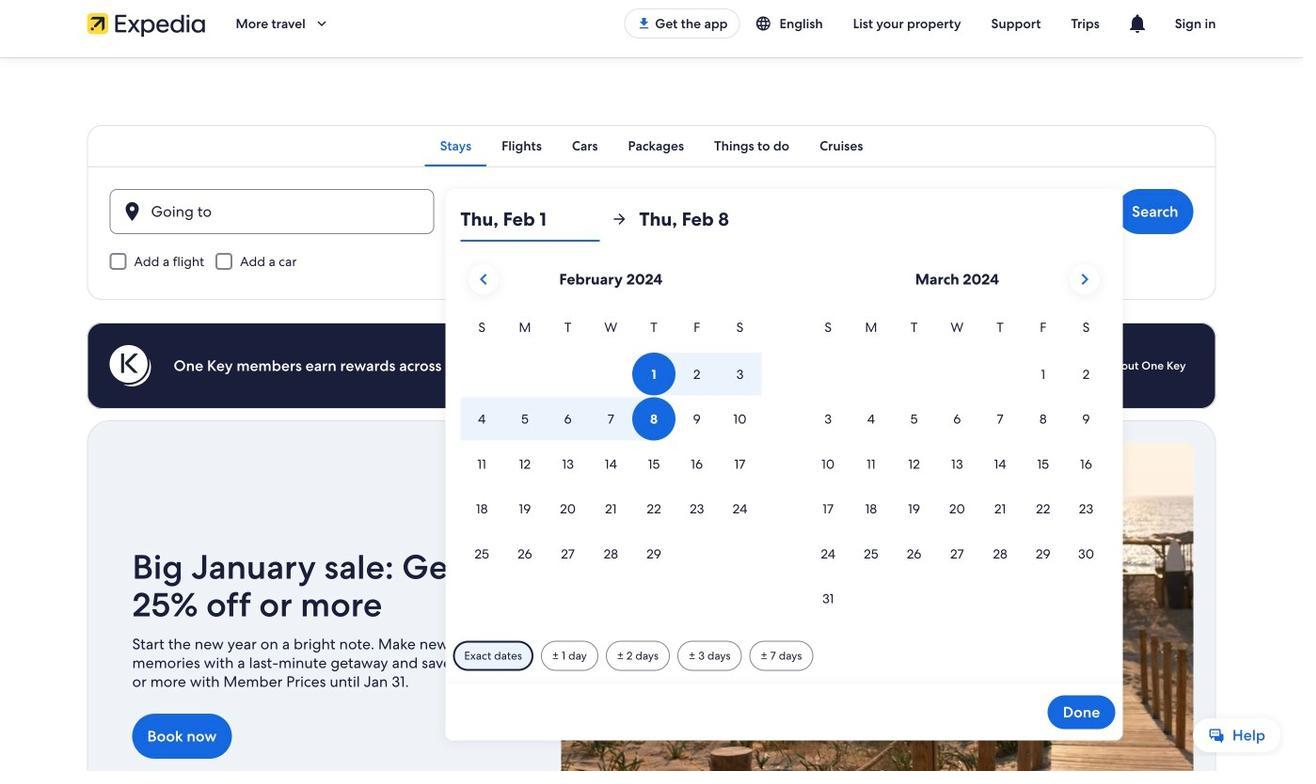 Task type: locate. For each thing, give the bounding box(es) containing it.
more travel image
[[313, 15, 330, 32]]

tab list
[[87, 125, 1216, 167]]

main content
[[0, 57, 1303, 771]]

expedia logo image
[[87, 10, 206, 37]]

communication center icon image
[[1126, 12, 1148, 35]]

application
[[460, 257, 1108, 622]]

march 2024 element
[[807, 317, 1108, 622]]



Task type: describe. For each thing, give the bounding box(es) containing it.
february 2024 element
[[460, 317, 761, 577]]

download the app button image
[[636, 16, 651, 31]]

small image
[[755, 15, 779, 32]]

previous month image
[[472, 268, 495, 291]]

next month image
[[1073, 268, 1096, 291]]

directional image
[[611, 211, 628, 228]]



Task type: vqa. For each thing, say whether or not it's contained in the screenshot.
email field
no



